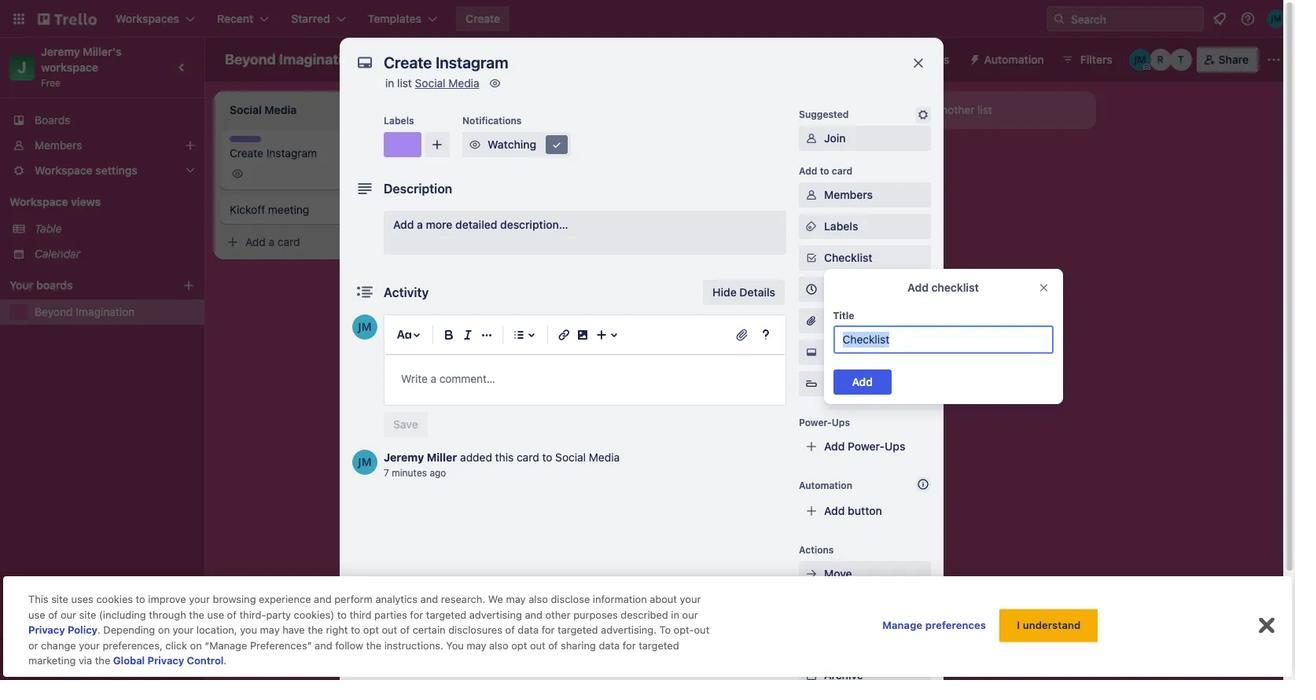 Task type: describe. For each thing, give the bounding box(es) containing it.
0 vertical spatial site
[[51, 593, 68, 606]]

imagination inside "link"
[[76, 305, 135, 319]]

1 vertical spatial a
[[417, 218, 423, 231]]

this
[[28, 593, 48, 606]]

manage
[[883, 619, 923, 632]]

sm image for checklist
[[804, 250, 820, 266]]

power-ups button
[[861, 47, 959, 72]]

sm image inside watching button
[[549, 137, 565, 153]]

your right improve
[[189, 593, 210, 606]]

sm image for cover
[[804, 345, 820, 360]]

create for create
[[466, 12, 500, 25]]

add a more detailed description…
[[393, 218, 568, 231]]

i
[[1017, 619, 1020, 632]]

power- inside the power-ups button
[[892, 53, 929, 66]]

third-
[[239, 609, 266, 621]]

2 horizontal spatial targeted
[[639, 639, 679, 652]]

add down kickoff
[[245, 235, 266, 249]]

jeremy miller's workspace link
[[41, 45, 125, 74]]

your boards
[[9, 278, 73, 292]]

policy
[[68, 624, 98, 637]]

disclosures
[[449, 624, 503, 637]]

your up via
[[79, 639, 100, 652]]

add button button
[[799, 499, 931, 524]]

sm image for watching
[[467, 137, 483, 153]]

free
[[103, 651, 123, 665]]

other
[[546, 609, 571, 621]]

imagination inside text box
[[279, 51, 359, 68]]

beyond inside text box
[[225, 51, 276, 68]]

1 vertical spatial targeted
[[558, 624, 598, 637]]

meeting
[[268, 203, 309, 216]]

privacy inside the this site uses cookies to improve your browsing experience and perform analytics and research. we may also disclose information about your use of our site (including through the use of third-party cookies) to third parties for targeted advertising and other purposes described in our privacy policy
[[28, 624, 65, 637]]

make
[[824, 630, 852, 643]]

card down the notifications
[[501, 140, 524, 153]]

1 vertical spatial list
[[978, 103, 993, 116]]

attachment
[[824, 314, 885, 327]]

hide details
[[713, 286, 776, 299]]

instagram
[[266, 146, 317, 160]]

add button
[[824, 504, 882, 518]]

minutes
[[392, 467, 427, 479]]

sm image for automation
[[962, 47, 984, 69]]

Main content area, start typing to enter text. text field
[[401, 370, 769, 389]]

free
[[41, 77, 61, 89]]

and up cookies)
[[314, 593, 332, 606]]

sm image for add a card
[[225, 234, 241, 250]]

sm image down the visible
[[487, 76, 503, 91]]

show menu image
[[1266, 52, 1282, 68]]

your right about
[[680, 593, 701, 606]]

notifications
[[463, 115, 522, 127]]

via
[[79, 655, 92, 667]]

disclose
[[551, 593, 590, 606]]

"manage
[[205, 639, 247, 652]]

follow
[[335, 639, 363, 652]]

r button
[[1150, 49, 1172, 71]]

dates
[[824, 282, 855, 296]]

open help dialog image
[[757, 326, 776, 345]]

preferences,
[[103, 639, 163, 652]]

watching button
[[463, 132, 571, 157]]

1 vertical spatial create from template… image
[[403, 236, 415, 249]]

checklist
[[824, 251, 873, 264]]

may inside the this site uses cookies to improve your browsing experience and perform analytics and research. we may also disclose information about your use of our site (including through the use of third-party cookies) to third parties for targeted advertising and other purposes described in our privacy policy
[[506, 593, 526, 606]]

custom fields button
[[799, 376, 931, 392]]

add left checklist
[[908, 281, 929, 294]]

0 horizontal spatial ups
[[832, 417, 850, 429]]

details
[[740, 286, 776, 299]]

checklist link
[[799, 245, 931, 271]]

your up click
[[173, 624, 194, 637]]

added
[[460, 451, 492, 464]]

perform
[[334, 593, 373, 606]]

7
[[384, 467, 389, 479]]

1 vertical spatial data
[[599, 639, 620, 652]]

editor toolbar toolbar
[[392, 323, 779, 348]]

1 vertical spatial for
[[542, 624, 555, 637]]

italic ⌘i image
[[459, 326, 477, 345]]

miller
[[427, 451, 457, 464]]

0 vertical spatial list
[[397, 76, 412, 90]]

image image
[[573, 326, 592, 345]]

try premium free
[[36, 651, 123, 665]]

description
[[384, 182, 452, 196]]

of down advertising
[[505, 624, 515, 637]]

add checklist
[[908, 281, 980, 294]]

0 horizontal spatial labels
[[384, 115, 414, 127]]

save
[[393, 418, 418, 431]]

experience
[[259, 593, 311, 606]]

t
[[1178, 53, 1184, 65]]

Doing text field
[[444, 98, 617, 123]]

0 vertical spatial add a card
[[469, 140, 524, 153]]

and up 'certain'
[[421, 593, 438, 606]]

boards
[[35, 113, 70, 127]]

suggested
[[799, 109, 849, 120]]

add to card
[[799, 165, 853, 177]]

add left more
[[393, 218, 414, 231]]

custom
[[824, 377, 865, 390]]

. depending on your location, you may have the right to opt out of certain disclosures of data for targeted advertising. to opt-out or change your preferences, click on "manage preferences" and follow the instructions. you may also opt out of sharing data for targeted marketing via the
[[28, 624, 710, 667]]

back to home image
[[38, 6, 97, 31]]

of up instructions.
[[400, 624, 410, 637]]

create button
[[456, 6, 510, 31]]

global privacy control link
[[113, 655, 224, 667]]

improve
[[148, 593, 186, 606]]

a for rightmost add a card link
[[492, 140, 498, 153]]

1 vertical spatial site
[[79, 609, 96, 621]]

sm image for labels
[[804, 219, 820, 234]]

to down join
[[820, 165, 830, 177]]

2 vertical spatial jeremy miller (jeremymiller198) image
[[352, 450, 378, 475]]

add power-ups link
[[799, 434, 931, 459]]

to up 'right'
[[337, 609, 347, 621]]

0 horizontal spatial power-ups
[[799, 417, 850, 429]]

add another list
[[912, 103, 993, 116]]

share
[[1219, 53, 1249, 66]]

we
[[488, 593, 503, 606]]

more formatting image
[[477, 326, 496, 345]]

research.
[[441, 593, 486, 606]]

social media link
[[415, 76, 479, 90]]

card down join
[[832, 165, 853, 177]]

another
[[936, 103, 975, 116]]

you
[[446, 639, 464, 652]]

described
[[621, 609, 668, 621]]

more
[[426, 218, 453, 231]]

in inside the this site uses cookies to improve your browsing experience and perform analytics and research. we may also disclose information about your use of our site (including through the use of third-party cookies) to third parties for targeted advertising and other purposes described in our privacy policy
[[671, 609, 680, 621]]

change
[[41, 639, 76, 652]]

move
[[824, 567, 852, 581]]

advertising
[[469, 609, 522, 621]]

0 notifications image
[[1211, 9, 1229, 28]]

to inside jeremy miller added this card to social media 7 minutes ago
[[542, 451, 553, 464]]

create instagram link
[[220, 130, 422, 190]]

1 horizontal spatial privacy
[[148, 655, 184, 667]]

beyond inside "link"
[[35, 305, 73, 319]]

ago
[[430, 467, 446, 479]]

0 vertical spatial members link
[[0, 133, 205, 158]]

1 horizontal spatial ups
[[885, 440, 906, 453]]

kickoff meeting
[[230, 203, 309, 216]]

visible
[[487, 53, 521, 66]]

1 vertical spatial may
[[260, 624, 280, 637]]

1 horizontal spatial members
[[824, 188, 873, 201]]

media inside jeremy miller added this card to social media 7 minutes ago
[[589, 451, 620, 464]]

1 vertical spatial members link
[[799, 182, 931, 208]]

0 horizontal spatial power-
[[799, 417, 832, 429]]

r
[[1158, 53, 1164, 65]]

jeremy for miller
[[384, 451, 424, 464]]

ups inside button
[[929, 53, 950, 66]]

sm image for move
[[804, 566, 820, 582]]

. inside ". depending on your location, you may have the right to opt out of certain disclosures of data for targeted advertising. to opt-out or change your preferences, click on "manage preferences" and follow the instructions. you may also opt out of sharing data for targeted marketing via the"
[[98, 624, 101, 637]]

sm image for suggested
[[916, 107, 931, 123]]

terryturtle85 (terryturtle85) image
[[1170, 49, 1192, 71]]

watching
[[488, 138, 537, 151]]

automation button
[[962, 47, 1054, 72]]

0 vertical spatial data
[[518, 624, 539, 637]]

add down the notifications
[[469, 140, 489, 153]]

activity
[[384, 286, 429, 300]]

1 horizontal spatial out
[[530, 639, 546, 652]]

Title text field
[[834, 326, 1054, 354]]

kickoff meeting link
[[220, 196, 422, 224]]

this site uses cookies to improve your browsing experience and perform analytics and research. we may also disclose information about your use of our site (including through the use of third-party cookies) to third parties for targeted advertising and other purposes described in our privacy policy
[[28, 593, 701, 637]]

workspace for workspace visible
[[427, 53, 485, 66]]

beyond imagination inside "link"
[[35, 305, 135, 319]]

sm image down make template link at the bottom of page
[[804, 668, 820, 680]]

0 horizontal spatial social
[[415, 76, 446, 90]]

0 horizontal spatial automation
[[799, 480, 853, 492]]

1 horizontal spatial labels
[[824, 219, 858, 233]]

right
[[326, 624, 348, 637]]

or
[[28, 639, 38, 652]]

in list social media
[[385, 76, 479, 90]]

boards
[[36, 278, 73, 292]]

add down custom
[[824, 440, 845, 453]]

filters button
[[1057, 47, 1118, 72]]

cover link
[[799, 340, 931, 365]]



Task type: locate. For each thing, give the bounding box(es) containing it.
.
[[98, 624, 101, 637], [224, 655, 227, 667]]

a
[[492, 140, 498, 153], [417, 218, 423, 231], [269, 235, 275, 249]]

1 horizontal spatial create from template… image
[[850, 141, 862, 153]]

you
[[240, 624, 257, 637]]

your
[[9, 278, 33, 292]]

sm image down the notifications
[[467, 137, 483, 153]]

card down the meeting at the top left of the page
[[278, 235, 300, 249]]

0 vertical spatial on
[[158, 624, 170, 637]]

2 vertical spatial may
[[467, 639, 486, 652]]

0 vertical spatial jeremy miller (jeremymiller198) image
[[1267, 9, 1286, 28]]

site
[[51, 593, 68, 606], [79, 609, 96, 621]]

0 vertical spatial members
[[35, 138, 82, 152]]

out right 'to'
[[694, 624, 710, 637]]

ups up add power-ups
[[832, 417, 850, 429]]

jeremy
[[41, 45, 80, 58], [384, 451, 424, 464]]

also
[[529, 593, 548, 606], [489, 639, 509, 652]]

0 vertical spatial labels
[[384, 115, 414, 127]]

privacy down click
[[148, 655, 184, 667]]

1 vertical spatial labels
[[824, 219, 858, 233]]

1 vertical spatial .
[[224, 655, 227, 667]]

purposes
[[574, 609, 618, 621]]

for down other
[[542, 624, 555, 637]]

. down "manage on the bottom of the page
[[224, 655, 227, 667]]

analytics
[[376, 593, 418, 606]]

jeremy up workspace at the top of the page
[[41, 45, 80, 58]]

0 vertical spatial workspace
[[427, 53, 485, 66]]

0 horizontal spatial create from template… image
[[403, 236, 415, 249]]

add board image
[[182, 279, 195, 292]]

jeremy up minutes
[[384, 451, 424, 464]]

1 vertical spatial media
[[589, 451, 620, 464]]

sm image down add to card
[[804, 219, 820, 234]]

information
[[593, 593, 647, 606]]

0 vertical spatial social
[[415, 76, 446, 90]]

certain
[[413, 624, 446, 637]]

custom fields
[[824, 377, 898, 390]]

add a card down the notifications
[[469, 140, 524, 153]]

0 vertical spatial in
[[385, 76, 394, 90]]

1 horizontal spatial a
[[417, 218, 423, 231]]

automation up add another list link
[[984, 53, 1044, 66]]

add
[[912, 103, 933, 116], [469, 140, 489, 153], [799, 165, 818, 177], [393, 218, 414, 231], [245, 235, 266, 249], [908, 281, 929, 294], [824, 440, 845, 453], [824, 504, 845, 518]]

members
[[35, 138, 82, 152], [824, 188, 873, 201]]

open information menu image
[[1240, 11, 1256, 27]]

sm image up kickoff
[[230, 166, 245, 182]]

None submit
[[834, 370, 892, 395]]

jeremy miller (jeremymiller198) image
[[1267, 9, 1286, 28], [352, 315, 378, 340], [352, 450, 378, 475]]

browsing
[[213, 593, 256, 606]]

1 vertical spatial privacy
[[148, 655, 184, 667]]

the right via
[[95, 655, 110, 667]]

sm image inside create instagram link
[[230, 166, 245, 182]]

1 vertical spatial members
[[824, 188, 873, 201]]

create instagram
[[230, 146, 317, 160]]

0 vertical spatial for
[[410, 609, 423, 621]]

add inside button
[[824, 504, 845, 518]]

a down the notifications
[[492, 140, 498, 153]]

0 vertical spatial beyond
[[225, 51, 276, 68]]

calendar
[[35, 247, 80, 260]]

0 horizontal spatial .
[[98, 624, 101, 637]]

Social Media text field
[[220, 98, 393, 123]]

0 horizontal spatial data
[[518, 624, 539, 637]]

0 vertical spatial targeted
[[426, 609, 467, 621]]

a down kickoff meeting
[[269, 235, 275, 249]]

2 horizontal spatial for
[[623, 639, 636, 652]]

0 horizontal spatial add a card link
[[220, 231, 396, 253]]

sm image down doing text box
[[549, 137, 565, 153]]

jeremy inside jeremy miller's workspace free
[[41, 45, 80, 58]]

bold ⌘b image
[[440, 326, 459, 345]]

2 our from the left
[[682, 609, 698, 621]]

targeted down 'to'
[[639, 639, 679, 652]]

1 vertical spatial opt
[[511, 639, 527, 652]]

may
[[506, 593, 526, 606], [260, 624, 280, 637], [467, 639, 486, 652]]

create for create instagram
[[230, 146, 263, 160]]

. up try premium free button
[[98, 624, 101, 637]]

for down advertising.
[[623, 639, 636, 652]]

Search field
[[1066, 7, 1204, 31]]

try premium free button
[[9, 646, 192, 671]]

to up (including
[[136, 593, 145, 606]]

detailed
[[456, 218, 498, 231]]

the inside the this site uses cookies to improve your browsing experience and perform analytics and research. we may also disclose information about your use of our site (including through the use of third-party cookies) to third parties for targeted advertising and other purposes described in our privacy policy
[[189, 609, 204, 621]]

jeremy miller (jeremymiller198) image right open information menu icon
[[1267, 9, 1286, 28]]

workspace inside button
[[427, 53, 485, 66]]

1 horizontal spatial automation
[[984, 53, 1044, 66]]

search image
[[1053, 13, 1066, 25]]

2 vertical spatial a
[[269, 235, 275, 249]]

1 horizontal spatial may
[[467, 639, 486, 652]]

to inside ". depending on your location, you may have the right to opt out of certain disclosures of data for targeted advertising. to opt-out or change your preferences, click on "manage preferences" and follow the instructions. you may also opt out of sharing data for targeted marketing via the"
[[351, 624, 360, 637]]

Done text field
[[667, 98, 840, 123]]

the right 'follow'
[[366, 639, 382, 652]]

ups up the add another list
[[929, 53, 950, 66]]

sm image for join
[[804, 131, 820, 146]]

workspace visible button
[[398, 47, 530, 72]]

targeted
[[426, 609, 467, 621], [558, 624, 598, 637], [639, 639, 679, 652]]

2 horizontal spatial ups
[[929, 53, 950, 66]]

social inside jeremy miller added this card to social media 7 minutes ago
[[555, 451, 586, 464]]

control
[[187, 655, 224, 667]]

0 vertical spatial .
[[98, 624, 101, 637]]

1 vertical spatial in
[[671, 609, 680, 621]]

social down workspace visible button
[[415, 76, 446, 90]]

create from template… image up "activity"
[[403, 236, 415, 249]]

0 vertical spatial create
[[466, 12, 500, 25]]

beyond imagination
[[225, 51, 359, 68], [35, 305, 135, 319]]

sm image inside labels link
[[804, 219, 820, 234]]

opt down advertising
[[511, 639, 527, 652]]

also down disclosures
[[489, 639, 509, 652]]

your
[[189, 593, 210, 606], [680, 593, 701, 606], [173, 624, 194, 637], [79, 639, 100, 652]]

in up opt-
[[671, 609, 680, 621]]

1 vertical spatial workspace
[[9, 195, 68, 208]]

1 vertical spatial jeremy miller (jeremymiller198) image
[[352, 315, 378, 340]]

0 horizontal spatial site
[[51, 593, 68, 606]]

0 horizontal spatial on
[[158, 624, 170, 637]]

your boards with 1 items element
[[9, 276, 159, 295]]

jeremy miller (jeremymiller198) image left 7
[[352, 450, 378, 475]]

0 horizontal spatial in
[[385, 76, 394, 90]]

dates button
[[799, 277, 931, 302]]

sm image inside checklist link
[[804, 250, 820, 266]]

and left other
[[525, 609, 543, 621]]

1 vertical spatial beyond
[[35, 305, 73, 319]]

and inside ". depending on your location, you may have the right to opt out of certain disclosures of data for targeted advertising. to opt-out or change your preferences, click on "manage preferences" and follow the instructions. you may also opt out of sharing data for targeted marketing via the"
[[315, 639, 332, 652]]

1 vertical spatial add a card link
[[220, 231, 396, 253]]

try
[[36, 651, 52, 665]]

1 vertical spatial jeremy
[[384, 451, 424, 464]]

ups down fields
[[885, 440, 906, 453]]

1 horizontal spatial media
[[589, 451, 620, 464]]

attach and insert link image
[[735, 327, 750, 343]]

1 vertical spatial social
[[555, 451, 586, 464]]

0 horizontal spatial our
[[61, 609, 76, 621]]

cookies
[[96, 593, 133, 606]]

2 use from the left
[[207, 609, 224, 621]]

list
[[397, 76, 412, 90], [978, 103, 993, 116]]

sm image inside automation 'button'
[[962, 47, 984, 69]]

miller's
[[83, 45, 122, 58]]

party
[[266, 609, 291, 621]]

create up workspace visible
[[466, 12, 500, 25]]

for up 'certain'
[[410, 609, 423, 621]]

labels down in list social media
[[384, 115, 414, 127]]

kickoff
[[230, 203, 265, 216]]

add left button
[[824, 504, 845, 518]]

beyond down boards
[[35, 305, 73, 319]]

our up opt-
[[682, 609, 698, 621]]

1 horizontal spatial beyond imagination
[[225, 51, 359, 68]]

0 vertical spatial a
[[492, 140, 498, 153]]

sm image inside watching button
[[467, 137, 483, 153]]

0 vertical spatial create from template… image
[[850, 141, 862, 153]]

sm image
[[962, 47, 984, 69], [487, 76, 503, 91], [916, 107, 931, 123], [804, 131, 820, 146], [467, 137, 483, 153], [804, 219, 820, 234], [225, 234, 241, 250], [804, 250, 820, 266], [804, 668, 820, 680]]

1 vertical spatial also
[[489, 639, 509, 652]]

a for the left add a card link
[[269, 235, 275, 249]]

sm image inside cover link
[[804, 345, 820, 360]]

sm image left join
[[804, 131, 820, 146]]

targeted inside the this site uses cookies to improve your browsing experience and perform analytics and research. we may also disclose information about your use of our site (including through the use of third-party cookies) to third parties for targeted advertising and other purposes described in our privacy policy
[[426, 609, 467, 621]]

location,
[[196, 624, 237, 637]]

of
[[48, 609, 58, 621], [227, 609, 237, 621], [400, 624, 410, 637], [505, 624, 515, 637], [548, 639, 558, 652]]

0 vertical spatial opt
[[363, 624, 379, 637]]

1 horizontal spatial add a card link
[[444, 136, 620, 158]]

data
[[518, 624, 539, 637], [599, 639, 620, 652]]

1 horizontal spatial social
[[555, 451, 586, 464]]

card right this at the left bottom of page
[[517, 451, 539, 464]]

make template
[[824, 630, 901, 643]]

create inside button
[[466, 12, 500, 25]]

instructions.
[[384, 639, 443, 652]]

add left the another
[[912, 103, 933, 116]]

None text field
[[376, 49, 895, 77]]

workspace up 'social media' link
[[427, 53, 485, 66]]

jeremy inside jeremy miller added this card to social media 7 minutes ago
[[384, 451, 424, 464]]

jeremy for miller's
[[41, 45, 80, 58]]

beyond imagination inside text box
[[225, 51, 359, 68]]

1 horizontal spatial for
[[542, 624, 555, 637]]

in down star or unstar board icon
[[385, 76, 394, 90]]

preferences"
[[250, 639, 312, 652]]

sm image down add to card
[[804, 187, 820, 203]]

sm image
[[549, 137, 565, 153], [448, 139, 464, 155], [230, 166, 245, 182], [804, 187, 820, 203], [804, 345, 820, 360], [804, 566, 820, 582]]

add a card link down kickoff meeting link
[[220, 231, 396, 253]]

save button
[[384, 412, 428, 437]]

advertising.
[[601, 624, 657, 637]]

opt-
[[674, 624, 694, 637]]

1 horizontal spatial workspace
[[427, 53, 485, 66]]

workspace for workspace views
[[9, 195, 68, 208]]

for inside the this site uses cookies to improve your browsing experience and perform analytics and research. we may also disclose information about your use of our site (including through the use of third-party cookies) to third parties for targeted advertising and other purposes described in our privacy policy
[[410, 609, 423, 621]]

members down boards
[[35, 138, 82, 152]]

labels up checklist
[[824, 219, 858, 233]]

2 vertical spatial for
[[623, 639, 636, 652]]

0 horizontal spatial out
[[382, 624, 397, 637]]

1 our from the left
[[61, 609, 76, 621]]

the down cookies)
[[308, 624, 323, 637]]

beyond imagination down your boards with 1 items element
[[35, 305, 135, 319]]

sm image for add a card
[[448, 139, 464, 155]]

sm image inside move link
[[804, 566, 820, 582]]

to right this at the left bottom of page
[[542, 451, 553, 464]]

table link
[[35, 221, 195, 237]]

0 vertical spatial media
[[449, 76, 479, 90]]

social right this at the left bottom of page
[[555, 451, 586, 464]]

power-ups inside button
[[892, 53, 950, 66]]

understand
[[1023, 619, 1081, 632]]

2 horizontal spatial power-
[[892, 53, 929, 66]]

to
[[820, 165, 830, 177], [542, 451, 553, 464], [136, 593, 145, 606], [337, 609, 347, 621], [351, 624, 360, 637]]

our up the privacy policy link
[[61, 609, 76, 621]]

marketing
[[28, 655, 76, 667]]

1 horizontal spatial list
[[978, 103, 993, 116]]

may down disclosures
[[467, 639, 486, 652]]

power-ups
[[892, 53, 950, 66], [799, 417, 850, 429]]

1 use from the left
[[28, 609, 45, 621]]

0 vertical spatial beyond imagination
[[225, 51, 359, 68]]

sm image for members
[[804, 187, 820, 203]]

7 minutes ago link
[[384, 467, 446, 479]]

and down 'right'
[[315, 639, 332, 652]]

cookies)
[[294, 609, 334, 621]]

on down through
[[158, 624, 170, 637]]

data down advertising.
[[599, 639, 620, 652]]

0 horizontal spatial a
[[269, 235, 275, 249]]

automation inside automation 'button'
[[984, 53, 1044, 66]]

Board name text field
[[217, 47, 367, 72]]

manage preferences
[[883, 619, 986, 632]]

0 horizontal spatial beyond
[[35, 305, 73, 319]]

also inside ". depending on your location, you may have the right to opt out of certain disclosures of data for targeted advertising. to opt-out or change your preferences, click on "manage preferences" and follow the instructions. you may also opt out of sharing data for targeted marketing via the"
[[489, 639, 509, 652]]

privacy up change
[[28, 624, 65, 637]]

sm image down the notifications
[[448, 139, 464, 155]]

link image
[[555, 326, 573, 345]]

0 vertical spatial add a card link
[[444, 136, 620, 158]]

workspace views
[[9, 195, 101, 208]]

imagination down your boards with 1 items element
[[76, 305, 135, 319]]

power-ups down custom
[[799, 417, 850, 429]]

1 vertical spatial power-
[[799, 417, 832, 429]]

of down browsing
[[227, 609, 237, 621]]

media
[[449, 76, 479, 90], [589, 451, 620, 464]]

0 horizontal spatial imagination
[[76, 305, 135, 319]]

actions
[[799, 544, 834, 556]]

list right the another
[[978, 103, 993, 116]]

j
[[18, 58, 26, 76]]

add power-ups
[[824, 440, 906, 453]]

0 vertical spatial automation
[[984, 53, 1044, 66]]

share button
[[1197, 47, 1259, 72]]

0 horizontal spatial add a card
[[245, 235, 300, 249]]

card inside jeremy miller added this card to social media 7 minutes ago
[[517, 451, 539, 464]]

attachment button
[[799, 308, 931, 334]]

1 vertical spatial add a card
[[245, 235, 300, 249]]

0 horizontal spatial jeremy
[[41, 45, 80, 58]]

make template link
[[799, 625, 931, 650]]

add a card down kickoff meeting
[[245, 235, 300, 249]]

2 horizontal spatial out
[[694, 624, 710, 637]]

power- down custom
[[799, 417, 832, 429]]

data down advertising
[[518, 624, 539, 637]]

1 horizontal spatial .
[[224, 655, 227, 667]]

manage preferences button
[[883, 610, 986, 641]]

1 horizontal spatial in
[[671, 609, 680, 621]]

members link down boards
[[0, 133, 205, 158]]

power-
[[892, 53, 929, 66], [799, 417, 832, 429], [848, 440, 885, 453]]

2 horizontal spatial a
[[492, 140, 498, 153]]

sm image up add another list link
[[962, 47, 984, 69]]

to down third
[[351, 624, 360, 637]]

create from template… image
[[850, 141, 862, 153], [403, 236, 415, 249]]

0 horizontal spatial targeted
[[426, 609, 467, 621]]

automation up the add button
[[799, 480, 853, 492]]

1 horizontal spatial also
[[529, 593, 548, 606]]

sm image left cover at the right bottom of the page
[[804, 345, 820, 360]]

1 vertical spatial on
[[190, 639, 202, 652]]

star or unstar board image
[[376, 53, 389, 66]]

sm image inside join link
[[804, 131, 820, 146]]

power- inside "add power-ups" link
[[848, 440, 885, 453]]

0 horizontal spatial members
[[35, 138, 82, 152]]

use up location,
[[207, 609, 224, 621]]

0 vertical spatial ups
[[929, 53, 950, 66]]

power- up the add another list
[[892, 53, 929, 66]]

0 horizontal spatial privacy
[[28, 624, 65, 637]]

0 horizontal spatial also
[[489, 639, 509, 652]]

0 vertical spatial power-
[[892, 53, 929, 66]]

hide
[[713, 286, 737, 299]]

of up the privacy policy link
[[48, 609, 58, 621]]

rubyanndersson (rubyanndersson) image
[[1150, 49, 1172, 71]]

1 horizontal spatial on
[[190, 639, 202, 652]]

create left instagram
[[230, 146, 263, 160]]

imagination up social media text field
[[279, 51, 359, 68]]

members down add to card
[[824, 188, 873, 201]]

sm image left the another
[[916, 107, 931, 123]]

0 horizontal spatial opt
[[363, 624, 379, 637]]

out down parties
[[382, 624, 397, 637]]

list left 'social media' link
[[397, 76, 412, 90]]

the up location,
[[189, 609, 204, 621]]

0 horizontal spatial list
[[397, 76, 412, 90]]

on up control
[[190, 639, 202, 652]]

1 horizontal spatial use
[[207, 609, 224, 621]]

join
[[824, 131, 846, 145]]

beyond up social media text field
[[225, 51, 276, 68]]

move link
[[799, 562, 931, 587]]

also inside the this site uses cookies to improve your browsing experience and perform analytics and research. we may also disclose information about your use of our site (including through the use of third-party cookies) to third parties for targeted advertising and other purposes described in our privacy policy
[[529, 593, 548, 606]]

jeremy miller (jeremymiller198) image
[[1129, 49, 1151, 71]]

labels
[[384, 115, 414, 127], [824, 219, 858, 233]]

1 horizontal spatial our
[[682, 609, 698, 621]]

privacy alert dialog
[[3, 577, 1292, 677]]

global privacy control .
[[113, 655, 227, 667]]

lists image
[[510, 326, 529, 345]]

primary element
[[0, 0, 1296, 38]]

labels link
[[799, 214, 931, 239]]

members link
[[0, 133, 205, 158], [799, 182, 931, 208]]

site up policy
[[79, 609, 96, 621]]

template
[[855, 630, 901, 643]]

add a more detailed description… link
[[384, 211, 787, 255]]

1 horizontal spatial targeted
[[558, 624, 598, 637]]

workspace
[[41, 61, 98, 74]]

0 vertical spatial may
[[506, 593, 526, 606]]

i understand
[[1017, 619, 1081, 632]]

0 horizontal spatial create
[[230, 146, 263, 160]]

text styles image
[[395, 326, 414, 345]]

of left sharing
[[548, 639, 558, 652]]

1 vertical spatial create
[[230, 146, 263, 160]]

boards link
[[0, 108, 205, 133]]

to
[[660, 624, 671, 637]]

power-ups up the add another list
[[892, 53, 950, 66]]

add down suggested at the top right of the page
[[799, 165, 818, 177]]

this
[[495, 451, 514, 464]]

targeted up sharing
[[558, 624, 598, 637]]



Task type: vqa. For each thing, say whether or not it's contained in the screenshot.
1st Starred Icon
no



